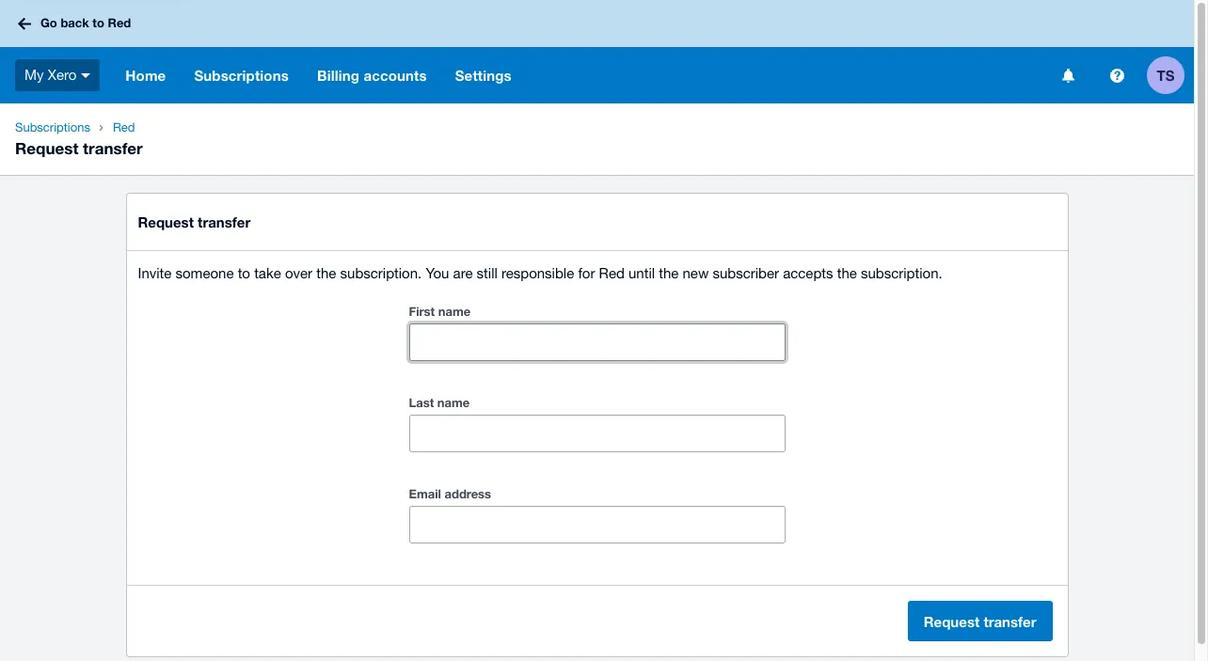 Task type: locate. For each thing, give the bounding box(es) containing it.
subscription.
[[340, 265, 422, 281], [861, 265, 943, 281]]

0 vertical spatial red
[[108, 15, 131, 30]]

for
[[578, 265, 595, 281]]

2 horizontal spatial transfer
[[984, 613, 1036, 630]]

svg image
[[18, 17, 31, 30], [1062, 68, 1074, 82], [1110, 68, 1124, 82], [81, 73, 91, 78]]

the left new
[[659, 265, 679, 281]]

Last name field
[[410, 416, 784, 452]]

0 horizontal spatial to
[[93, 15, 104, 30]]

1 vertical spatial subscriptions
[[15, 120, 90, 135]]

0 horizontal spatial the
[[316, 265, 336, 281]]

svg image inside go back to red link
[[18, 17, 31, 30]]

1 horizontal spatial subscriptions
[[194, 67, 289, 84]]

ts button
[[1147, 47, 1194, 104]]

2 vertical spatial request
[[924, 613, 980, 630]]

to left take
[[238, 265, 250, 281]]

request inside button
[[924, 613, 980, 630]]

settings
[[455, 67, 512, 84]]

0 vertical spatial request transfer
[[15, 138, 143, 158]]

you
[[426, 265, 449, 281]]

1 vertical spatial to
[[238, 265, 250, 281]]

0 vertical spatial to
[[93, 15, 104, 30]]

name right first
[[438, 304, 471, 319]]

transfer
[[83, 138, 143, 158], [198, 214, 251, 231], [984, 613, 1036, 630]]

1 horizontal spatial request
[[138, 214, 194, 231]]

go
[[40, 15, 57, 30]]

subscriptions link
[[180, 47, 303, 104], [8, 119, 98, 137]]

0 vertical spatial request
[[15, 138, 78, 158]]

2 subscription. from the left
[[861, 265, 943, 281]]

request transfer inside request transfer button
[[924, 613, 1036, 630]]

subscriptions
[[194, 67, 289, 84], [15, 120, 90, 135]]

1 vertical spatial red
[[113, 120, 135, 135]]

banner
[[0, 0, 1194, 104]]

ts
[[1157, 66, 1175, 83]]

red right back
[[108, 15, 131, 30]]

home
[[125, 67, 166, 84]]

1 vertical spatial request
[[138, 214, 194, 231]]

to
[[93, 15, 104, 30], [238, 265, 250, 281]]

1 horizontal spatial subscriptions link
[[180, 47, 303, 104]]

2 horizontal spatial the
[[837, 265, 857, 281]]

are
[[453, 265, 473, 281]]

2 horizontal spatial request
[[924, 613, 980, 630]]

1 vertical spatial name
[[437, 395, 470, 410]]

the
[[316, 265, 336, 281], [659, 265, 679, 281], [837, 265, 857, 281]]

subscription. right accepts
[[861, 265, 943, 281]]

over
[[285, 265, 312, 281]]

accounts
[[364, 67, 427, 84]]

0 horizontal spatial subscriptions link
[[8, 119, 98, 137]]

0 horizontal spatial subscriptions
[[15, 120, 90, 135]]

to for someone
[[238, 265, 250, 281]]

2 vertical spatial request transfer
[[924, 613, 1036, 630]]

accepts
[[783, 265, 833, 281]]

request transfer
[[15, 138, 143, 158], [138, 214, 251, 231], [924, 613, 1036, 630]]

my
[[24, 67, 44, 83]]

1 horizontal spatial subscription.
[[861, 265, 943, 281]]

red right the 'for'
[[599, 265, 625, 281]]

subscription. up first
[[340, 265, 422, 281]]

1 subscription. from the left
[[340, 265, 422, 281]]

the right over
[[316, 265, 336, 281]]

1 horizontal spatial the
[[659, 265, 679, 281]]

name for first name
[[438, 304, 471, 319]]

request transfer button
[[908, 601, 1052, 642]]

0 vertical spatial subscriptions link
[[180, 47, 303, 104]]

0 horizontal spatial subscription.
[[340, 265, 422, 281]]

request
[[15, 138, 78, 158], [138, 214, 194, 231], [924, 613, 980, 630]]

someone
[[175, 265, 234, 281]]

name right last at the left bottom of page
[[437, 395, 470, 410]]

take
[[254, 265, 281, 281]]

red down home link
[[113, 120, 135, 135]]

0 vertical spatial name
[[438, 304, 471, 319]]

1 horizontal spatial to
[[238, 265, 250, 281]]

email
[[409, 486, 441, 502]]

last
[[409, 395, 434, 410]]

1 vertical spatial transfer
[[198, 214, 251, 231]]

subscriptions link inside banner
[[180, 47, 303, 104]]

email address
[[409, 486, 491, 502]]

1 vertical spatial subscriptions link
[[8, 119, 98, 137]]

to inside go back to red link
[[93, 15, 104, 30]]

red inside banner
[[108, 15, 131, 30]]

svg image inside the my xero popup button
[[81, 73, 91, 78]]

subscriptions inside banner
[[194, 67, 289, 84]]

billing
[[317, 67, 360, 84]]

the right accepts
[[837, 265, 857, 281]]

red inside "link"
[[113, 120, 135, 135]]

to for back
[[93, 15, 104, 30]]

first name
[[409, 304, 471, 319]]

subscriber
[[713, 265, 779, 281]]

to right back
[[93, 15, 104, 30]]

2 vertical spatial transfer
[[984, 613, 1036, 630]]

0 vertical spatial subscriptions
[[194, 67, 289, 84]]

0 vertical spatial transfer
[[83, 138, 143, 158]]

red
[[108, 15, 131, 30], [113, 120, 135, 135], [599, 265, 625, 281]]

name
[[438, 304, 471, 319], [437, 395, 470, 410]]



Task type: describe. For each thing, give the bounding box(es) containing it.
settings button
[[441, 47, 526, 104]]

back
[[61, 15, 89, 30]]

invite someone to take over the subscription. you are still responsible for red until the new subscriber accepts the subscription.
[[138, 265, 943, 281]]

my xero
[[24, 67, 76, 83]]

Email address field
[[410, 507, 784, 543]]

banner containing ts
[[0, 0, 1194, 104]]

1 vertical spatial request transfer
[[138, 214, 251, 231]]

1 the from the left
[[316, 265, 336, 281]]

0 horizontal spatial transfer
[[83, 138, 143, 158]]

billing accounts link
[[303, 47, 441, 104]]

my xero button
[[0, 47, 111, 104]]

last name
[[409, 395, 470, 410]]

subscriptions for subscriptions link to the bottom
[[15, 120, 90, 135]]

name for last name
[[437, 395, 470, 410]]

new
[[683, 265, 709, 281]]

go back to red
[[40, 15, 131, 30]]

xero
[[48, 67, 76, 83]]

transfer inside button
[[984, 613, 1036, 630]]

home link
[[111, 47, 180, 104]]

first
[[409, 304, 435, 319]]

billing accounts
[[317, 67, 427, 84]]

subscriptions for subscriptions link inside banner
[[194, 67, 289, 84]]

until
[[629, 265, 655, 281]]

address
[[445, 486, 491, 502]]

First name field
[[410, 325, 784, 360]]

3 the from the left
[[837, 265, 857, 281]]

go back to red link
[[11, 7, 142, 40]]

1 horizontal spatial transfer
[[198, 214, 251, 231]]

invite
[[138, 265, 172, 281]]

red link
[[105, 119, 158, 137]]

2 the from the left
[[659, 265, 679, 281]]

still
[[477, 265, 498, 281]]

2 vertical spatial red
[[599, 265, 625, 281]]

0 horizontal spatial request
[[15, 138, 78, 158]]

responsible
[[501, 265, 574, 281]]



